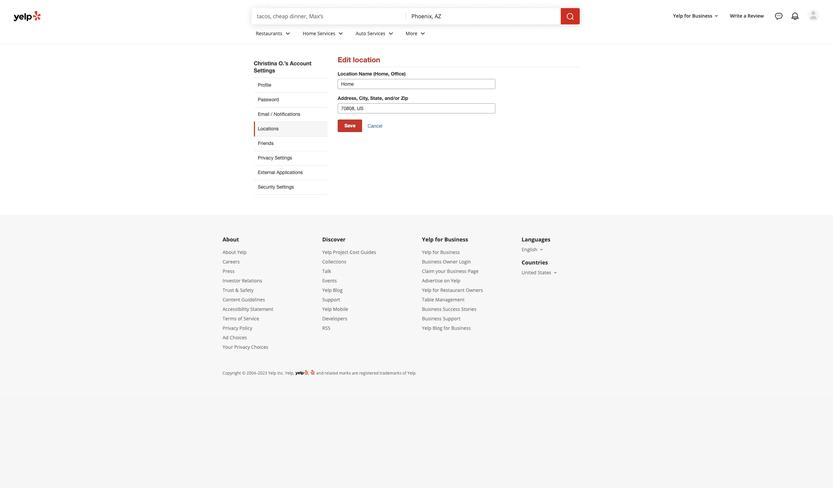 Task type: locate. For each thing, give the bounding box(es) containing it.
1 horizontal spatial 24 chevron down v2 image
[[387, 29, 395, 38]]

settings inside privacy settings link
[[275, 155, 292, 161]]

location
[[353, 56, 380, 64]]

1 24 chevron down v2 image from the left
[[337, 29, 345, 38]]

services right home
[[317, 30, 335, 36]]

about up about yelp link
[[223, 236, 239, 243]]

support
[[322, 297, 340, 303], [443, 316, 461, 322]]

0 horizontal spatial of
[[238, 316, 242, 322]]

about inside about yelp careers press investor relations trust & safety content guidelines accessibility statement terms of service privacy policy ad choices your privacy choices
[[223, 249, 236, 256]]

0 horizontal spatial services
[[317, 30, 335, 36]]

24 chevron down v2 image for home services
[[337, 29, 345, 38]]

states
[[538, 270, 551, 276]]

notifications image
[[791, 12, 799, 20]]

0 vertical spatial yelp for business
[[673, 12, 712, 19]]

yelp,
[[285, 371, 294, 376]]

languages
[[522, 236, 551, 243]]

a
[[744, 12, 747, 19]]

about
[[223, 236, 239, 243], [223, 249, 236, 256]]

trust
[[223, 287, 234, 294]]

address, city, state, and/or zip
[[338, 95, 408, 101]]

support down yelp blog link
[[322, 297, 340, 303]]

city,
[[359, 95, 369, 101]]

external applications link
[[254, 165, 328, 180]]

review
[[748, 12, 764, 19]]

management
[[435, 297, 465, 303]]

of up privacy policy link
[[238, 316, 242, 322]]

yelp inside button
[[673, 12, 683, 19]]

1 vertical spatial 16 chevron down v2 image
[[553, 270, 558, 276]]

1 horizontal spatial none field
[[412, 13, 555, 20]]

events
[[322, 278, 337, 284]]

write a review
[[730, 12, 764, 19]]

2 24 chevron down v2 image from the left
[[387, 29, 395, 38]]

write a review link
[[727, 10, 767, 22]]

24 chevron down v2 image left auto
[[337, 29, 345, 38]]

yelp inside about yelp careers press investor relations trust & safety content guidelines accessibility statement terms of service privacy policy ad choices your privacy choices
[[237, 249, 247, 256]]

auto
[[356, 30, 366, 36]]

24 chevron down v2 image
[[284, 29, 292, 38], [419, 29, 427, 38]]

settings down applications
[[277, 184, 294, 190]]

0 horizontal spatial 24 chevron down v2 image
[[284, 29, 292, 38]]

0 horizontal spatial 16 chevron down v2 image
[[553, 270, 558, 276]]

blog up the support link
[[333, 287, 343, 294]]

blog down business support link on the right bottom
[[433, 325, 442, 332]]

countries
[[522, 259, 548, 267]]

service
[[243, 316, 259, 322]]

yelp for restaurant owners link
[[422, 287, 483, 294]]

settings down christina
[[254, 67, 275, 74]]

24 chevron down v2 image inside the auto services link
[[387, 29, 395, 38]]

1 about from the top
[[223, 236, 239, 243]]

home services
[[303, 30, 335, 36]]

advertise
[[422, 278, 443, 284]]

16 chevron down v2 image right states
[[553, 270, 558, 276]]

16 chevron down v2 image left the write
[[714, 13, 719, 19]]

None search field
[[251, 8, 581, 24]]

1 24 chevron down v2 image from the left
[[284, 29, 292, 38]]

24 chevron down v2 image for restaurants
[[284, 29, 292, 38]]

statement
[[250, 306, 273, 313]]

16 chevron down v2 image for united states
[[553, 270, 558, 276]]

choices down 'policy'
[[251, 344, 268, 351]]

yelp burst image
[[310, 370, 315, 376]]

events link
[[322, 278, 337, 284]]

content
[[223, 297, 240, 303]]

careers
[[223, 259, 240, 265]]

cancel link
[[368, 123, 383, 129]]

privacy down ad choices "link"
[[234, 344, 250, 351]]

english button
[[522, 247, 544, 253]]

for
[[684, 12, 691, 19], [435, 236, 443, 243], [433, 249, 439, 256], [433, 287, 439, 294], [444, 325, 450, 332]]

1 horizontal spatial support
[[443, 316, 461, 322]]

united states
[[522, 270, 551, 276]]

24 chevron down v2 image for auto services
[[387, 29, 395, 38]]

24 chevron down v2 image inside restaurants link
[[284, 29, 292, 38]]

english
[[522, 247, 537, 253]]

applications
[[277, 170, 303, 175]]

support down success
[[443, 316, 461, 322]]

24 chevron down v2 image right more
[[419, 29, 427, 38]]

2 vertical spatial settings
[[277, 184, 294, 190]]

services
[[317, 30, 335, 36], [367, 30, 385, 36]]

claim
[[422, 268, 435, 275]]

0 vertical spatial settings
[[254, 67, 275, 74]]

24 chevron down v2 image inside more link
[[419, 29, 427, 38]]

1 horizontal spatial services
[[367, 30, 385, 36]]

of inside about yelp careers press investor relations trust & safety content guidelines accessibility statement terms of service privacy policy ad choices your privacy choices
[[238, 316, 242, 322]]

1 services from the left
[[317, 30, 335, 36]]

careers link
[[223, 259, 240, 265]]

are
[[352, 371, 358, 376]]

2 24 chevron down v2 image from the left
[[419, 29, 427, 38]]

1 vertical spatial privacy
[[223, 325, 238, 332]]

1 horizontal spatial 16 chevron down v2 image
[[714, 13, 719, 19]]

settings for security
[[277, 184, 294, 190]]

restaurant
[[440, 287, 465, 294]]

services right auto
[[367, 30, 385, 36]]

settings
[[254, 67, 275, 74], [275, 155, 292, 161], [277, 184, 294, 190]]

0 horizontal spatial support
[[322, 297, 340, 303]]

None field
[[257, 13, 401, 20], [412, 13, 555, 20]]

ad
[[223, 335, 229, 341]]

16 chevron down v2 image
[[714, 13, 719, 19], [553, 270, 558, 276]]

2 services from the left
[[367, 30, 385, 36]]

2 none field from the left
[[412, 13, 555, 20]]

talk link
[[322, 268, 331, 275]]

2 about from the top
[[223, 249, 236, 256]]

advertise on yelp link
[[422, 278, 460, 284]]

christina o. image
[[807, 9, 820, 21]]

(home,
[[373, 71, 390, 77]]

&
[[235, 287, 239, 294]]

locations link
[[254, 122, 328, 136]]

24 chevron down v2 image right auto services
[[387, 29, 395, 38]]

policy
[[240, 325, 252, 332]]

privacy policy link
[[223, 325, 252, 332]]

24 chevron down v2 image inside home services link
[[337, 29, 345, 38]]

more
[[406, 30, 418, 36]]

profile link
[[254, 78, 328, 93]]

collections link
[[322, 259, 346, 265]]

discover
[[322, 236, 346, 243]]

of
[[238, 316, 242, 322], [403, 371, 406, 376]]

choices
[[230, 335, 247, 341], [251, 344, 268, 351]]

1 horizontal spatial choices
[[251, 344, 268, 351]]

©
[[242, 371, 246, 376]]

yelp for business inside button
[[673, 12, 712, 19]]

0 horizontal spatial 24 chevron down v2 image
[[337, 29, 345, 38]]

business success stories link
[[422, 306, 477, 313]]

0 vertical spatial blog
[[333, 287, 343, 294]]

0 horizontal spatial blog
[[333, 287, 343, 294]]

24 chevron down v2 image
[[337, 29, 345, 38], [387, 29, 395, 38]]

1 horizontal spatial blog
[[433, 325, 442, 332]]

security
[[258, 184, 275, 190]]

terms
[[223, 316, 237, 322]]

and
[[316, 371, 324, 376]]

united
[[522, 270, 537, 276]]

privacy down the terms
[[223, 325, 238, 332]]

safety
[[240, 287, 254, 294]]

0 vertical spatial privacy
[[258, 155, 273, 161]]

1 horizontal spatial yelp for business
[[673, 12, 712, 19]]

None text field
[[338, 79, 495, 89], [338, 103, 495, 114], [338, 79, 495, 89], [338, 103, 495, 114]]

yelp logo image
[[295, 370, 308, 376]]

0 vertical spatial about
[[223, 236, 239, 243]]

1 vertical spatial support
[[443, 316, 461, 322]]

of left yelp.
[[403, 371, 406, 376]]

login
[[459, 259, 471, 265]]

16 chevron down v2 image inside yelp for business button
[[714, 13, 719, 19]]

0 horizontal spatial none field
[[257, 13, 401, 20]]

support link
[[322, 297, 340, 303]]

zip
[[401, 95, 408, 101]]

privacy down friends
[[258, 155, 273, 161]]

0 horizontal spatial yelp for business
[[422, 236, 468, 243]]

0 vertical spatial of
[[238, 316, 242, 322]]

about yelp careers press investor relations trust & safety content guidelines accessibility statement terms of service privacy policy ad choices your privacy choices
[[223, 249, 273, 351]]

mobile
[[333, 306, 348, 313]]

stories
[[461, 306, 477, 313]]

settings up "external applications"
[[275, 155, 292, 161]]

1 horizontal spatial 24 chevron down v2 image
[[419, 29, 427, 38]]

1 vertical spatial settings
[[275, 155, 292, 161]]

press link
[[223, 268, 235, 275]]

about for about
[[223, 236, 239, 243]]

1 vertical spatial choices
[[251, 344, 268, 351]]

1 vertical spatial blog
[[433, 325, 442, 332]]

cost
[[350, 249, 360, 256]]

1 vertical spatial about
[[223, 249, 236, 256]]

ad choices link
[[223, 335, 247, 341]]

privacy
[[258, 155, 273, 161], [223, 325, 238, 332], [234, 344, 250, 351]]

o.'s
[[279, 60, 288, 66]]

none field find
[[257, 13, 401, 20]]

support inside yelp for business business owner login claim your business page advertise on yelp yelp for restaurant owners table management business success stories business support yelp blog for business
[[443, 316, 461, 322]]

services for home services
[[317, 30, 335, 36]]

0 vertical spatial choices
[[230, 335, 247, 341]]

guides
[[361, 249, 376, 256]]

business
[[692, 12, 712, 19], [444, 236, 468, 243], [440, 249, 460, 256], [422, 259, 442, 265], [447, 268, 467, 275], [422, 306, 442, 313], [422, 316, 442, 322], [451, 325, 471, 332]]

24 chevron down v2 image right restaurants
[[284, 29, 292, 38]]

friends link
[[254, 136, 328, 151]]

1 horizontal spatial of
[[403, 371, 406, 376]]

owners
[[466, 287, 483, 294]]

name
[[359, 71, 372, 77]]

16 chevron down v2 image inside united states popup button
[[553, 270, 558, 276]]

marks
[[339, 371, 351, 376]]

0 vertical spatial 16 chevron down v2 image
[[714, 13, 719, 19]]

blog inside yelp for business business owner login claim your business page advertise on yelp yelp for restaurant owners table management business success stories business support yelp blog for business
[[433, 325, 442, 332]]

0 vertical spatial support
[[322, 297, 340, 303]]

1 none field from the left
[[257, 13, 401, 20]]

and related marks are registered trademarks of yelp.
[[315, 371, 417, 376]]

1 vertical spatial of
[[403, 371, 406, 376]]

about up careers
[[223, 249, 236, 256]]

settings inside security settings link
[[277, 184, 294, 190]]

choices down privacy policy link
[[230, 335, 247, 341]]



Task type: vqa. For each thing, say whether or not it's contained in the screenshot.
16 chevron down v2 icon inside Yelp for Business button
yes



Task type: describe. For each thing, give the bounding box(es) containing it.
2 vertical spatial privacy
[[234, 344, 250, 351]]

support inside yelp project cost guides collections talk events yelp blog support yelp mobile developers rss
[[322, 297, 340, 303]]

Near text field
[[412, 13, 555, 20]]

your
[[223, 344, 233, 351]]

16 chevron down v2 image
[[539, 247, 544, 253]]

auto services link
[[350, 24, 400, 44]]

your
[[436, 268, 446, 275]]

yelp mobile link
[[322, 306, 348, 313]]

claim your business page link
[[422, 268, 479, 275]]

page
[[468, 268, 479, 275]]

email / notifications
[[258, 112, 300, 117]]

yelp blog link
[[322, 287, 343, 294]]

account
[[290, 60, 312, 66]]

about yelp link
[[223, 249, 247, 256]]

trust & safety link
[[223, 287, 254, 294]]

search image
[[566, 12, 574, 21]]

email
[[258, 112, 270, 117]]

on
[[444, 278, 450, 284]]

password
[[258, 97, 279, 102]]

project
[[333, 249, 348, 256]]

yelp project cost guides collections talk events yelp blog support yelp mobile developers rss
[[322, 249, 376, 332]]

/
[[271, 112, 272, 117]]

none field near
[[412, 13, 555, 20]]

related
[[325, 371, 338, 376]]

registered
[[359, 371, 379, 376]]

yelp project cost guides link
[[322, 249, 376, 256]]

location
[[338, 71, 358, 77]]

office)
[[391, 71, 406, 77]]

table
[[422, 297, 434, 303]]

accessibility
[[223, 306, 249, 313]]

your privacy choices link
[[223, 344, 268, 351]]

yelp blog for business link
[[422, 325, 471, 332]]

yelp for business business owner login claim your business page advertise on yelp yelp for restaurant owners table management business success stories business support yelp blog for business
[[422, 249, 483, 332]]

friends
[[258, 141, 274, 146]]

save button
[[338, 120, 362, 132]]

united states button
[[522, 270, 558, 276]]

security settings
[[258, 184, 294, 190]]

0 horizontal spatial choices
[[230, 335, 247, 341]]

16 chevron down v2 image for yelp for business
[[714, 13, 719, 19]]

1 vertical spatial yelp for business
[[422, 236, 468, 243]]

24 chevron down v2 image for more
[[419, 29, 427, 38]]

business support link
[[422, 316, 461, 322]]

christina o.'s account settings
[[254, 60, 312, 74]]

and/or
[[385, 95, 400, 101]]

investor relations link
[[223, 278, 262, 284]]

edit
[[338, 56, 351, 64]]

location name (home, office)
[[338, 71, 406, 77]]

profile
[[258, 82, 271, 88]]

business inside button
[[692, 12, 712, 19]]

success
[[443, 306, 460, 313]]

collections
[[322, 259, 346, 265]]

content guidelines link
[[223, 297, 265, 303]]

notifications
[[274, 112, 300, 117]]

for inside button
[[684, 12, 691, 19]]

yelp for business link
[[422, 249, 460, 256]]

business owner login link
[[422, 259, 471, 265]]

yelp for business button
[[671, 10, 722, 22]]

rss link
[[322, 325, 330, 332]]

business categories element
[[250, 24, 820, 44]]

investor
[[223, 278, 241, 284]]

address,
[[338, 95, 358, 101]]

restaurants
[[256, 30, 282, 36]]

Find text field
[[257, 13, 401, 20]]

save
[[345, 123, 356, 129]]

yelp.
[[408, 371, 417, 376]]

blog inside yelp project cost guides collections talk events yelp blog support yelp mobile developers rss
[[333, 287, 343, 294]]

talk
[[322, 268, 331, 275]]

security settings link
[[254, 180, 328, 195]]

settings inside "christina o.'s account settings"
[[254, 67, 275, 74]]

privacy inside privacy settings link
[[258, 155, 273, 161]]

messages image
[[775, 12, 783, 20]]

developers link
[[322, 316, 347, 322]]

state,
[[370, 95, 383, 101]]

restaurants link
[[250, 24, 297, 44]]

2004–2023
[[247, 371, 267, 376]]

write
[[730, 12, 743, 19]]

guidelines
[[242, 297, 265, 303]]

copyright © 2004–2023 yelp inc. yelp,
[[223, 371, 294, 376]]

about for about yelp careers press investor relations trust & safety content guidelines accessibility statement terms of service privacy policy ad choices your privacy choices
[[223, 249, 236, 256]]

privacy settings link
[[254, 151, 328, 165]]

relations
[[242, 278, 262, 284]]

email / notifications link
[[254, 107, 328, 122]]

user actions element
[[668, 8, 829, 50]]

settings for privacy
[[275, 155, 292, 161]]

services for auto services
[[367, 30, 385, 36]]

press
[[223, 268, 235, 275]]



